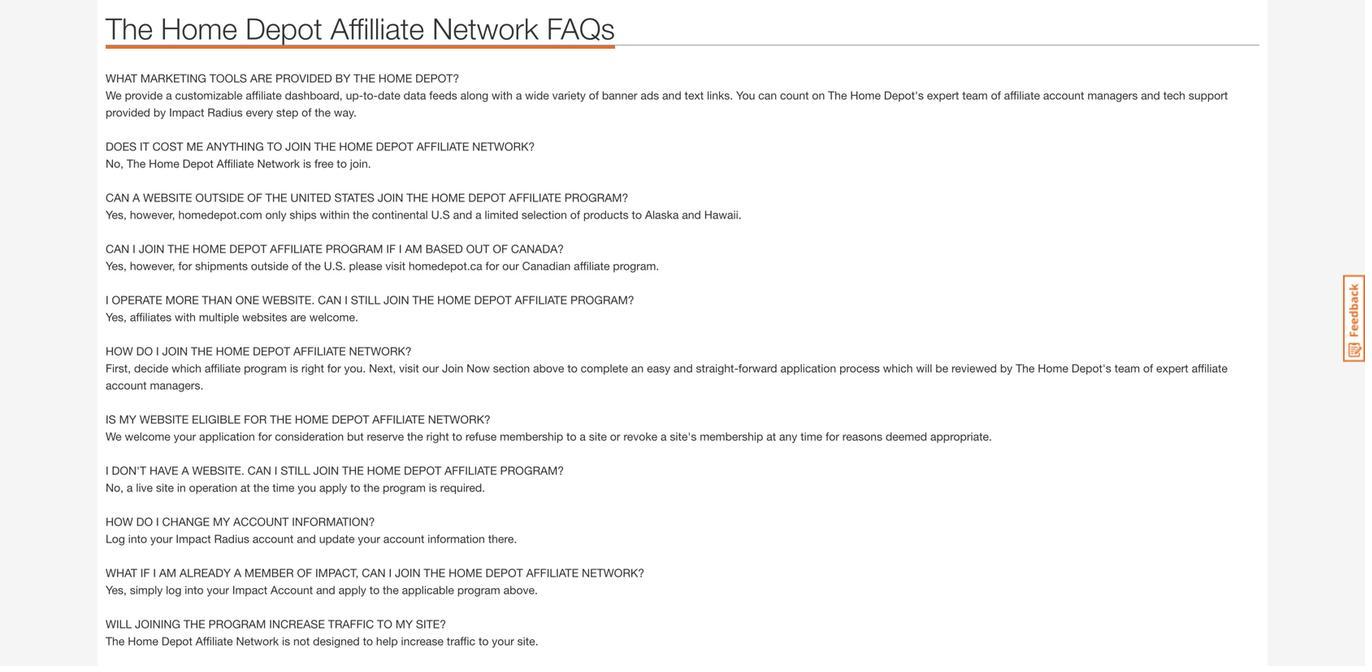 Task type: describe. For each thing, give the bounding box(es) containing it.
impact inside what marketing tools are provided by the home depot? we provide a customizable affiliate dashboard, up-to-date data feeds along with a wide variety of banner ads and text links. you can count on the home depot's expert team of affiliate account managers and tech support provided by impact radius every step of the way.
[[169, 106, 204, 119]]

you
[[736, 89, 755, 102]]

ships
[[290, 208, 317, 221]]

the inside what if i am already a member of impact, can i join the home depot affiliate network? yes, simply log into your impact account and apply to the applicable program above.
[[424, 566, 446, 580]]

yes, inside the can i join the home depot affiliate program if i am based out of canada? yes, however, for shipments outside of the u.s. please visit homedepot.ca for our canadian affiliate program.
[[106, 259, 127, 273]]

for down for
[[258, 430, 272, 443]]

log
[[106, 532, 125, 546]]

for down the out
[[486, 259, 499, 273]]

by inside how do i join the home depot affiliate network? first, decide which affiliate program is right for you. next, visit our join now section above to complete an easy and straight-forward application process which will be reviewed by the home depot's team of expert affiliate account managers.
[[1000, 362, 1013, 375]]

time inside "i don't have a website. can i still join the home depot affiliate program? no, a live site in operation at the time you apply to the program is required."
[[273, 481, 294, 494]]

free
[[314, 157, 334, 170]]

home inside how do i join the home depot affiliate network? first, decide which affiliate program is right for you. next, visit our join now section above to complete an easy and straight-forward application process which will be reviewed by the home depot's team of expert affiliate account managers.
[[216, 344, 250, 358]]

affiliate inside the can i join the home depot affiliate program if i am based out of canada? yes, however, for shipments outside of the u.s. please visit homedepot.ca for our canadian affiliate program.
[[574, 259, 610, 273]]

join inside i operate more than one website. can i still join the home depot affiliate program? yes, affiliates with multiple websites are welcome.
[[384, 293, 409, 307]]

with inside i operate more than one website. can i still join the home depot affiliate program? yes, affiliates with multiple websites are welcome.
[[175, 310, 196, 324]]

feedback link image
[[1343, 275, 1365, 362]]

and right ads
[[662, 89, 682, 102]]

eligible
[[192, 413, 241, 426]]

join inside the can i join the home depot affiliate program if i am based out of canada? yes, however, for shipments outside of the u.s. please visit homedepot.ca for our canadian affiliate program.
[[139, 242, 164, 255]]

i up welcome.
[[345, 293, 348, 307]]

depot inside i operate more than one website. can i still join the home depot affiliate program? yes, affiliates with multiple websites are welcome.
[[474, 293, 512, 307]]

home inside the can i join the home depot affiliate program if i am based out of canada? yes, however, for shipments outside of the u.s. please visit homedepot.ca for our canadian affiliate program.
[[192, 242, 226, 255]]

radius inside how do i change my account information? log into your impact radius account and update your account information there.
[[214, 532, 249, 546]]

can inside the can i join the home depot affiliate program if i am based out of canada? yes, however, for shipments outside of the u.s. please visit homedepot.ca for our canadian affiliate program.
[[106, 242, 129, 255]]

wide
[[525, 89, 549, 102]]

i right impact,
[[389, 566, 392, 580]]

united
[[290, 191, 331, 204]]

affiliates
[[130, 310, 172, 324]]

are
[[250, 71, 272, 85]]

simply
[[130, 583, 163, 597]]

by inside what marketing tools are provided by the home depot? we provide a customizable affiliate dashboard, up-to-date data feeds along with a wide variety of banner ads and text links. you can count on the home depot's expert team of affiliate account managers and tech support provided by impact radius every step of the way.
[[153, 106, 166, 119]]

and right u.s on the top left
[[453, 208, 472, 221]]

my inside how do i change my account information? log into your impact radius account and update your account information there.
[[213, 515, 230, 529]]

homedepot.ca
[[409, 259, 482, 273]]

i inside how do i join the home depot affiliate network? first, decide which affiliate program is right for you. next, visit our join now section above to complete an easy and straight-forward application process which will be reviewed by the home depot's team of expert affiliate account managers.
[[156, 344, 159, 358]]

have
[[149, 464, 178, 477]]

you
[[298, 481, 316, 494]]

depot inside is my website eligible for the home depot affiliate network? we welcome your application for consideration but reserve the right to refuse membership to a site or revoke a site's membership at any time for reasons deemed appropriate.
[[332, 413, 369, 426]]

affiliate inside how do i join the home depot affiliate network? first, decide which affiliate program is right for you. next, visit our join now section above to complete an easy and straight-forward application process which will be reviewed by the home depot's team of expert affiliate account managers.
[[293, 344, 346, 358]]

live
[[136, 481, 153, 494]]

and inside what if i am already a member of impact, can i join the home depot affiliate network? yes, simply log into your impact account and apply to the applicable program above.
[[316, 583, 335, 597]]

increase
[[269, 618, 325, 631]]

or
[[610, 430, 620, 443]]

join inside "i don't have a website. can i still join the home depot affiliate program? no, a live site in operation at the time you apply to the program is required."
[[313, 464, 339, 477]]

be
[[936, 362, 948, 375]]

does
[[106, 140, 137, 153]]

to-
[[363, 89, 378, 102]]

up-
[[346, 89, 363, 102]]

along
[[460, 89, 489, 102]]

already
[[180, 566, 231, 580]]

your right update
[[358, 532, 380, 546]]

marketing
[[140, 71, 206, 85]]

now
[[467, 362, 490, 375]]

into inside how do i change my account information? log into your impact radius account and update your account information there.
[[128, 532, 147, 546]]

website for outside
[[143, 191, 192, 204]]

update
[[319, 532, 355, 546]]

your inside what if i am already a member of impact, can i join the home depot affiliate network? yes, simply log into your impact account and apply to the applicable program above.
[[207, 583, 229, 597]]

canadian
[[522, 259, 571, 273]]

a inside can a website outside of the united states join the home depot affiliate program? yes, however, homedepot.com only ships within the continental u.s and a limited selection of products to alaska and hawaii.
[[133, 191, 140, 204]]

welcome.
[[309, 310, 358, 324]]

first,
[[106, 362, 131, 375]]

reasons
[[843, 430, 883, 443]]

within
[[320, 208, 350, 221]]

me
[[186, 140, 203, 153]]

what for what if i am already a member of impact, can i join the home depot affiliate network? yes, simply log into your impact account and apply to the applicable program above.
[[106, 566, 137, 580]]

site's
[[670, 430, 697, 443]]

than
[[202, 293, 232, 307]]

to left or
[[566, 430, 577, 443]]

am inside what if i am already a member of impact, can i join the home depot affiliate network? yes, simply log into your impact account and apply to the applicable program above.
[[159, 566, 176, 580]]

outside
[[251, 259, 289, 273]]

to inside does it cost me anything to join the home depot affiliate network? no, the home depot affiliate network is free to join.
[[337, 157, 347, 170]]

the inside what marketing tools are provided by the home depot? we provide a customizable affiliate dashboard, up-to-date data feeds along with a wide variety of banner ads and text links. you can count on the home depot's expert team of affiliate account managers and tech support provided by impact radius every step of the way.
[[354, 71, 375, 85]]

home up marketing
[[161, 11, 237, 45]]

at inside "i don't have a website. can i still join the home depot affiliate program? no, a live site in operation at the time you apply to the program is required."
[[240, 481, 250, 494]]

a inside what if i am already a member of impact, can i join the home depot affiliate network? yes, simply log into your impact account and apply to the applicable program above.
[[234, 566, 241, 580]]

ads
[[641, 89, 659, 102]]

affiliate inside i operate more than one website. can i still join the home depot affiliate program? yes, affiliates with multiple websites are welcome.
[[515, 293, 567, 307]]

above
[[533, 362, 564, 375]]

site inside "i don't have a website. can i still join the home depot affiliate program? no, a live site in operation at the time you apply to the program is required."
[[156, 481, 174, 494]]

the inside what marketing tools are provided by the home depot? we provide a customizable affiliate dashboard, up-to-date data feeds along with a wide variety of banner ads and text links. you can count on the home depot's expert team of affiliate account managers and tech support provided by impact radius every step of the way.
[[828, 89, 847, 102]]

affiliate inside can a website outside of the united states join the home depot affiliate program? yes, however, homedepot.com only ships within the continental u.s and a limited selection of products to alaska and hawaii.
[[509, 191, 561, 204]]

i operate more than one website. can i still join the home depot affiliate program? yes, affiliates with multiple websites are welcome.
[[106, 293, 634, 324]]

no, inside "i don't have a website. can i still join the home depot affiliate program? no, a live site in operation at the time you apply to the program is required."
[[106, 481, 124, 494]]

your inside is my website eligible for the home depot affiliate network? we welcome your application for consideration but reserve the right to refuse membership to a site or revoke a site's membership at any time for reasons deemed appropriate.
[[174, 430, 196, 443]]

home inside what marketing tools are provided by the home depot? we provide a customizable affiliate dashboard, up-to-date data feeds along with a wide variety of banner ads and text links. you can count on the home depot's expert team of affiliate account managers and tech support provided by impact radius every step of the way.
[[850, 89, 881, 102]]

states
[[334, 191, 374, 204]]

site?
[[416, 618, 446, 631]]

account up what if i am already a member of impact, can i join the home depot affiliate network? yes, simply log into your impact account and apply to the applicable program above.
[[383, 532, 425, 546]]

affiliate inside does it cost me anything to join the home depot affiliate network? no, the home depot affiliate network is free to join.
[[417, 140, 469, 153]]

traffic
[[447, 635, 475, 648]]

complete
[[581, 362, 628, 375]]

u.s.
[[324, 259, 346, 273]]

affiliate inside will joining the program increase traffic to my site? the home depot affiliate network is not designed to help increase traffic to your site.
[[196, 635, 233, 648]]

please
[[349, 259, 382, 273]]

to left refuse
[[452, 430, 462, 443]]

a inside "i don't have a website. can i still join the home depot affiliate program? no, a live site in operation at the time you apply to the program is required."
[[127, 481, 133, 494]]

next,
[[369, 362, 396, 375]]

site inside is my website eligible for the home depot affiliate network? we welcome your application for consideration but reserve the right to refuse membership to a site or revoke a site's membership at any time for reasons deemed appropriate.
[[589, 430, 607, 443]]

the up information?
[[364, 481, 380, 494]]

how do i change my account information? log into your impact radius account and update your account information there.
[[106, 515, 517, 546]]

join
[[442, 362, 463, 375]]

log
[[166, 583, 182, 597]]

join inside can a website outside of the united states join the home depot affiliate program? yes, however, homedepot.com only ships within the continental u.s and a limited selection of products to alaska and hawaii.
[[378, 191, 403, 204]]

forward
[[739, 362, 777, 375]]

team inside what marketing tools are provided by the home depot? we provide a customizable affiliate dashboard, up-to-date data feeds along with a wide variety of banner ads and text links. you can count on the home depot's expert team of affiliate account managers and tech support provided by impact radius every step of the way.
[[962, 89, 988, 102]]

an
[[631, 362, 644, 375]]

is inside will joining the program increase traffic to my site? the home depot affiliate network is not designed to help increase traffic to your site.
[[282, 635, 290, 648]]

can inside i operate more than one website. can i still join the home depot affiliate program? yes, affiliates with multiple websites are welcome.
[[318, 293, 342, 307]]

depot inside how do i join the home depot affiliate network? first, decide which affiliate program is right for you. next, visit our join now section above to complete an easy and straight-forward application process which will be reviewed by the home depot's team of expert affiliate account managers.
[[253, 344, 290, 358]]

yes, inside can a website outside of the united states join the home depot affiliate program? yes, however, homedepot.com only ships within the continental u.s and a limited selection of products to alaska and hawaii.
[[106, 208, 127, 221]]

the inside what marketing tools are provided by the home depot? we provide a customizable affiliate dashboard, up-to-date data feeds along with a wide variety of banner ads and text links. you can count on the home depot's expert team of affiliate account managers and tech support provided by impact radius every step of the way.
[[315, 106, 331, 119]]

i left operate on the top
[[106, 293, 109, 307]]

and left tech
[[1141, 89, 1160, 102]]

is my website eligible for the home depot affiliate network? we welcome your application for consideration but reserve the right to refuse membership to a site or revoke a site's membership at any time for reasons deemed appropriate.
[[106, 413, 992, 443]]

banner
[[602, 89, 637, 102]]

website. inside i operate more than one website. can i still join the home depot affiliate program? yes, affiliates with multiple websites are welcome.
[[262, 293, 315, 307]]

the up 'continental'
[[407, 191, 428, 204]]

how for how do i join the home depot affiliate network? first, decide which affiliate program is right for you. next, visit our join now section above to complete an easy and straight-forward application process which will be reviewed by the home depot's team of expert affiliate account managers.
[[106, 344, 133, 358]]

alaska
[[645, 208, 679, 221]]

i down 'continental'
[[399, 242, 402, 255]]

the inside how do i join the home depot affiliate network? first, decide which affiliate program is right for you. next, visit our join now section above to complete an easy and straight-forward application process which will be reviewed by the home depot's team of expert affiliate account managers.
[[191, 344, 213, 358]]

site.
[[517, 635, 538, 648]]

however, inside can a website outside of the united states join the home depot affiliate program? yes, however, homedepot.com only ships within the continental u.s and a limited selection of products to alaska and hawaii.
[[130, 208, 175, 221]]

and inside how do i join the home depot affiliate network? first, decide which affiliate program is right for you. next, visit our join now section above to complete an easy and straight-forward application process which will be reviewed by the home depot's team of expert affiliate account managers.
[[674, 362, 693, 375]]

not
[[293, 635, 310, 648]]

to inside what if i am already a member of impact, can i join the home depot affiliate network? yes, simply log into your impact account and apply to the applicable program above.
[[369, 583, 380, 597]]

can
[[758, 89, 777, 102]]

expert inside how do i join the home depot affiliate network? first, decide which affiliate program is right for you. next, visit our join now section above to complete an easy and straight-forward application process which will be reviewed by the home depot's team of expert affiliate account managers.
[[1156, 362, 1189, 375]]

home inside what if i am already a member of impact, can i join the home depot affiliate network? yes, simply log into your impact account and apply to the applicable program above.
[[449, 566, 482, 580]]

your inside will joining the program increase traffic to my site? the home depot affiliate network is not designed to help increase traffic to your site.
[[492, 635, 514, 648]]

yes, inside i operate more than one website. can i still join the home depot affiliate program? yes, affiliates with multiple websites are welcome.
[[106, 310, 127, 324]]

i up operate on the top
[[133, 242, 136, 255]]

process
[[840, 362, 880, 375]]

affilliate
[[331, 11, 424, 45]]

no, inside does it cost me anything to join the home depot affiliate network? no, the home depot affiliate network is free to join.
[[106, 157, 124, 170]]

links.
[[707, 89, 733, 102]]

but
[[347, 430, 364, 443]]

depot inside the can i join the home depot affiliate program if i am based out of canada? yes, however, for shipments outside of the u.s. please visit homedepot.ca for our canadian affiliate program.
[[229, 242, 267, 255]]

to inside can a website outside of the united states join the home depot affiliate program? yes, however, homedepot.com only ships within the continental u.s and a limited selection of products to alaska and hawaii.
[[632, 208, 642, 221]]

depot's inside how do i join the home depot affiliate network? first, decide which affiliate program is right for you. next, visit our join now section above to complete an easy and straight-forward application process which will be reviewed by the home depot's team of expert affiliate account managers.
[[1072, 362, 1112, 375]]

i don't have a website. can i still join the home depot affiliate program? no, a live site in operation at the time you apply to the program is required.
[[106, 464, 564, 494]]

deemed
[[886, 430, 927, 443]]

faqs
[[547, 11, 615, 45]]

help
[[376, 635, 398, 648]]

0 vertical spatial depot
[[245, 11, 322, 45]]

change
[[162, 515, 210, 529]]

for left reasons
[[826, 430, 839, 443]]

more
[[165, 293, 199, 307]]

to left help
[[363, 635, 373, 648]]

a left or
[[580, 430, 586, 443]]

the up marketing
[[106, 11, 153, 45]]

in
[[177, 481, 186, 494]]

program? for required.
[[500, 464, 564, 477]]

website for eligible
[[140, 413, 189, 426]]

what if i am already a member of impact, can i join the home depot affiliate network? yes, simply log into your impact account and apply to the applicable program above.
[[106, 566, 644, 597]]

step
[[276, 106, 298, 119]]

applicable
[[402, 583, 454, 597]]

variety
[[552, 89, 586, 102]]

can inside "i don't have a website. can i still join the home depot affiliate program? no, a live site in operation at the time you apply to the program is required."
[[248, 464, 271, 477]]

decide
[[134, 362, 168, 375]]

limited
[[485, 208, 518, 221]]

depot's inside what marketing tools are provided by the home depot? we provide a customizable affiliate dashboard, up-to-date data feeds along with a wide variety of banner ads and text links. you can count on the home depot's expert team of affiliate account managers and tech support provided by impact radius every step of the way.
[[884, 89, 924, 102]]

products
[[583, 208, 629, 221]]

i left don't
[[106, 464, 109, 477]]

your down change
[[150, 532, 173, 546]]

to right traffic
[[479, 635, 489, 648]]

refuse
[[466, 430, 497, 443]]

and right alaska
[[682, 208, 701, 221]]

does it cost me anything to join the home depot affiliate network? no, the home depot affiliate network is free to join.
[[106, 140, 535, 170]]

home inside i operate more than one website. can i still join the home depot affiliate program? yes, affiliates with multiple websites are welcome.
[[437, 293, 471, 307]]

joining
[[135, 618, 180, 631]]

a down marketing
[[166, 89, 172, 102]]

data
[[404, 89, 426, 102]]

2 membership from the left
[[700, 430, 763, 443]]



Task type: vqa. For each thing, say whether or not it's contained in the screenshot.
Dr
no



Task type: locate. For each thing, give the bounding box(es) containing it.
customizable
[[175, 89, 243, 102]]

depot inside "i don't have a website. can i still join the home depot affiliate program? no, a live site in operation at the time you apply to the program is required."
[[404, 464, 441, 477]]

appropriate.
[[930, 430, 992, 443]]

1 vertical spatial of
[[493, 242, 508, 255]]

every
[[246, 106, 273, 119]]

depot up provided
[[245, 11, 322, 45]]

the inside can a website outside of the united states join the home depot affiliate program? yes, however, homedepot.com only ships within the continental u.s and a limited selection of products to alaska and hawaii.
[[353, 208, 369, 221]]

0 vertical spatial my
[[119, 413, 136, 426]]

is inside how do i join the home depot affiliate network? first, decide which affiliate program is right for you. next, visit our join now section above to complete an easy and straight-forward application process which will be reviewed by the home depot's team of expert affiliate account managers.
[[290, 362, 298, 375]]

no, down don't
[[106, 481, 124, 494]]

time inside is my website eligible for the home depot affiliate network? we welcome your application for consideration but reserve the right to refuse membership to a site or revoke a site's membership at any time for reasons deemed appropriate.
[[801, 430, 823, 443]]

0 vertical spatial apply
[[319, 481, 347, 494]]

0 vertical spatial website
[[143, 191, 192, 204]]

any
[[779, 430, 797, 443]]

0 horizontal spatial am
[[159, 566, 176, 580]]

to up traffic
[[369, 583, 380, 597]]

right inside is my website eligible for the home depot affiliate network? we welcome your application for consideration but reserve the right to refuse membership to a site or revoke a site's membership at any time for reasons deemed appropriate.
[[426, 430, 449, 443]]

to inside "i don't have a website. can i still join the home depot affiliate program? no, a live site in operation at the time you apply to the program is required."
[[350, 481, 360, 494]]

my inside will joining the program increase traffic to my site? the home depot affiliate network is not designed to help increase traffic to your site.
[[396, 618, 413, 631]]

2 how from the top
[[106, 515, 133, 529]]

is left the not on the bottom of the page
[[282, 635, 290, 648]]

impact down member
[[232, 583, 267, 597]]

straight-
[[696, 362, 739, 375]]

with down more
[[175, 310, 196, 324]]

2 vertical spatial depot
[[161, 635, 192, 648]]

can i join the home depot affiliate program if i am based out of canada? yes, however, for shipments outside of the u.s. please visit homedepot.ca for our canadian affiliate program.
[[106, 242, 659, 273]]

program inside what if i am already a member of impact, can i join the home depot affiliate network? yes, simply log into your impact account and apply to the applicable program above.
[[457, 583, 500, 597]]

0 horizontal spatial team
[[962, 89, 988, 102]]

2 vertical spatial a
[[234, 566, 241, 580]]

program left the increase
[[208, 618, 266, 631]]

1 vertical spatial network
[[257, 157, 300, 170]]

program inside how do i join the home depot affiliate network? first, decide which affiliate program is right for you. next, visit our join now section above to complete an easy and straight-forward application process which will be reviewed by the home depot's team of expert affiliate account managers.
[[244, 362, 287, 375]]

websites
[[242, 310, 287, 324]]

1 vertical spatial website.
[[192, 464, 244, 477]]

affiliate inside does it cost me anything to join the home depot affiliate network? no, the home depot affiliate network is free to join.
[[217, 157, 254, 170]]

0 vertical spatial if
[[386, 242, 396, 255]]

how inside how do i change my account information? log into your impact radius account and update your account information there.
[[106, 515, 133, 529]]

1 horizontal spatial of
[[297, 566, 312, 580]]

the inside how do i join the home depot affiliate network? first, decide which affiliate program is right for you. next, visit our join now section above to complete an easy and straight-forward application process which will be reviewed by the home depot's team of expert affiliate account managers.
[[1016, 362, 1035, 375]]

apply right you
[[319, 481, 347, 494]]

1 horizontal spatial into
[[185, 583, 204, 597]]

however, up operate on the top
[[130, 259, 175, 273]]

1 vertical spatial program
[[383, 481, 426, 494]]

apply inside "i don't have a website. can i still join the home depot affiliate program? no, a live site in operation at the time you apply to the program is required."
[[319, 481, 347, 494]]

0 vertical spatial we
[[106, 89, 122, 102]]

with inside what marketing tools are provided by the home depot? we provide a customizable affiliate dashboard, up-to-date data feeds along with a wide variety of banner ads and text links. you can count on the home depot's expert team of affiliate account managers and tech support provided by impact radius every step of the way.
[[492, 89, 513, 102]]

program down websites
[[244, 362, 287, 375]]

there.
[[488, 532, 517, 546]]

for up more
[[178, 259, 192, 273]]

1 horizontal spatial my
[[213, 515, 230, 529]]

into right 'log'
[[128, 532, 147, 546]]

1 vertical spatial right
[[426, 430, 449, 443]]

the inside the can i join the home depot affiliate program if i am based out of canada? yes, however, for shipments outside of the u.s. please visit homedepot.ca for our canadian affiliate program.
[[305, 259, 321, 273]]

however, left homedepot.com
[[130, 208, 175, 221]]

provided
[[275, 71, 332, 85]]

1 horizontal spatial team
[[1115, 362, 1140, 375]]

1 vertical spatial how
[[106, 515, 133, 529]]

1 vertical spatial website
[[140, 413, 189, 426]]

0 horizontal spatial expert
[[927, 89, 959, 102]]

do for first,
[[136, 344, 153, 358]]

program? inside can a website outside of the united states join the home depot affiliate program? yes, however, homedepot.com only ships within the continental u.s and a limited selection of products to alaska and hawaii.
[[565, 191, 628, 204]]

network? inside what if i am already a member of impact, can i join the home depot affiliate network? yes, simply log into your impact account and apply to the applicable program above.
[[582, 566, 644, 580]]

1 yes, from the top
[[106, 208, 127, 221]]

can inside can a website outside of the united states join the home depot affiliate program? yes, however, homedepot.com only ships within the continental u.s and a limited selection of products to alaska and hawaii.
[[106, 191, 129, 204]]

1 vertical spatial team
[[1115, 362, 1140, 375]]

account
[[271, 583, 313, 597]]

the inside "i don't have a website. can i still join the home depot affiliate program? no, a live site in operation at the time you apply to the program is required."
[[342, 464, 364, 477]]

1 horizontal spatial at
[[766, 430, 776, 443]]

depot inside does it cost me anything to join the home depot affiliate network? no, the home depot affiliate network is free to join.
[[376, 140, 414, 153]]

hawaii.
[[704, 208, 742, 221]]

tools
[[210, 71, 247, 85]]

which up managers.
[[172, 362, 202, 375]]

0 vertical spatial team
[[962, 89, 988, 102]]

join inside how do i join the home depot affiliate network? first, decide which affiliate program is right for you. next, visit our join now section above to complete an easy and straight-forward application process which will be reviewed by the home depot's team of expert affiliate account managers.
[[162, 344, 188, 358]]

into
[[128, 532, 147, 546], [185, 583, 204, 597]]

my down operation
[[213, 515, 230, 529]]

1 we from the top
[[106, 89, 122, 102]]

the right reserve
[[407, 430, 423, 443]]

out
[[466, 242, 490, 255]]

home inside does it cost me anything to join the home depot affiliate network? no, the home depot affiliate network is free to join.
[[149, 157, 179, 170]]

1 vertical spatial if
[[140, 566, 150, 580]]

0 horizontal spatial still
[[281, 464, 310, 477]]

is inside does it cost me anything to join the home depot affiliate network? no, the home depot affiliate network is free to join.
[[303, 157, 311, 170]]

0 horizontal spatial site
[[156, 481, 174, 494]]

1 vertical spatial to
[[377, 618, 392, 631]]

radius inside what marketing tools are provided by the home depot? we provide a customizable affiliate dashboard, up-to-date data feeds along with a wide variety of banner ads and text links. you can count on the home depot's expert team of affiliate account managers and tech support provided by impact radius every step of the way.
[[207, 106, 243, 119]]

count
[[780, 89, 809, 102]]

1 vertical spatial program?
[[570, 293, 634, 307]]

0 vertical spatial however,
[[130, 208, 175, 221]]

program inside "i don't have a website. can i still join the home depot affiliate program? no, a live site in operation at the time you apply to the program is required."
[[383, 481, 426, 494]]

affiliate inside "i don't have a website. can i still join the home depot affiliate program? no, a live site in operation at the time you apply to the program is required."
[[445, 464, 497, 477]]

a left the wide
[[516, 89, 522, 102]]

depot inside will joining the program increase traffic to my site? the home depot affiliate network is not designed to help increase traffic to your site.
[[161, 635, 192, 648]]

section
[[493, 362, 530, 375]]

network? inside does it cost me anything to join the home depot affiliate network? no, the home depot affiliate network is free to join.
[[472, 140, 535, 153]]

radius down customizable
[[207, 106, 243, 119]]

0 vertical spatial network
[[432, 11, 539, 45]]

1 vertical spatial what
[[106, 566, 137, 580]]

2 we from the top
[[106, 430, 122, 443]]

of right outside
[[247, 191, 262, 204]]

1 vertical spatial however,
[[130, 259, 175, 273]]

can up welcome.
[[318, 293, 342, 307]]

how do i join the home depot affiliate network? first, decide which affiliate program is right for you. next, visit our join now section above to complete an easy and straight-forward application process which will be reviewed by the home depot's team of expert affiliate account managers.
[[106, 344, 1228, 392]]

visit right next, on the left bottom of page
[[399, 362, 419, 375]]

do inside how do i join the home depot affiliate network? first, decide which affiliate program is right for you. next, visit our join now section above to complete an easy and straight-forward application process which will be reviewed by the home depot's team of expert affiliate account managers.
[[136, 344, 153, 358]]

do inside how do i change my account information? log into your impact radius account and update your account information there.
[[136, 515, 153, 529]]

0 vertical spatial program?
[[565, 191, 628, 204]]

a left site's
[[661, 430, 667, 443]]

at left any
[[766, 430, 776, 443]]

home inside "i don't have a website. can i still join the home depot affiliate program? no, a live site in operation at the time you apply to the program is required."
[[367, 464, 401, 477]]

we inside is my website eligible for the home depot affiliate network? we welcome your application for consideration but reserve the right to refuse membership to a site or revoke a site's membership at any time for reasons deemed appropriate.
[[106, 430, 122, 443]]

the home depot affilliate network faqs
[[106, 11, 615, 45]]

depot up the above. in the left bottom of the page
[[486, 566, 523, 580]]

what up simply
[[106, 566, 137, 580]]

time left you
[[273, 481, 294, 494]]

affiliate up required.
[[445, 464, 497, 477]]

2 vertical spatial impact
[[232, 583, 267, 597]]

easy
[[647, 362, 671, 375]]

can right impact,
[[362, 566, 386, 580]]

0 vertical spatial to
[[267, 140, 282, 153]]

time
[[801, 430, 823, 443], [273, 481, 294, 494]]

depot up outside
[[229, 242, 267, 255]]

the up only
[[266, 191, 287, 204]]

join inside does it cost me anything to join the home depot affiliate network? no, the home depot affiliate network is free to join.
[[285, 140, 311, 153]]

outside
[[195, 191, 244, 204]]

program? down is my website eligible for the home depot affiliate network? we welcome your application for consideration but reserve the right to refuse membership to a site or revoke a site's membership at any time for reasons deemed appropriate.
[[500, 464, 564, 477]]

1 what from the top
[[106, 71, 137, 85]]

do for your
[[136, 515, 153, 529]]

my up help
[[396, 618, 413, 631]]

managers
[[1088, 89, 1138, 102]]

how for how do i change my account information? log into your impact radius account and update your account information there.
[[106, 515, 133, 529]]

1 vertical spatial visit
[[399, 362, 419, 375]]

2 do from the top
[[136, 515, 153, 529]]

home up join.
[[339, 140, 373, 153]]

yes, left simply
[[106, 583, 127, 597]]

only
[[265, 208, 286, 221]]

what for what marketing tools are provided by the home depot? we provide a customizable affiliate dashboard, up-to-date data feeds along with a wide variety of banner ads and text links. you can count on the home depot's expert team of affiliate account managers and tech support provided by impact radius every step of the way.
[[106, 71, 137, 85]]

is down are
[[290, 362, 298, 375]]

network down the increase
[[236, 635, 279, 648]]

member
[[244, 566, 294, 580]]

affiliate down feeds
[[417, 140, 469, 153]]

impact down customizable
[[169, 106, 204, 119]]

0 horizontal spatial program
[[244, 362, 287, 375]]

0 vertical spatial am
[[405, 242, 422, 255]]

support
[[1189, 89, 1228, 102]]

website. up operation
[[192, 464, 244, 477]]

1 vertical spatial a
[[182, 464, 189, 477]]

site left in
[[156, 481, 174, 494]]

home up "shipments"
[[192, 242, 226, 255]]

the right for
[[270, 413, 292, 426]]

and left update
[[297, 532, 316, 546]]

at right operation
[[240, 481, 250, 494]]

home inside will joining the program increase traffic to my site? the home depot affiliate network is not designed to help increase traffic to your site.
[[128, 635, 158, 648]]

depot
[[376, 140, 414, 153], [468, 191, 506, 204], [229, 242, 267, 255], [474, 293, 512, 307], [253, 344, 290, 358], [332, 413, 369, 426], [404, 464, 441, 477], [486, 566, 523, 580]]

impact down change
[[176, 532, 211, 546]]

the inside is my website eligible for the home depot affiliate network? we welcome your application for consideration but reserve the right to refuse membership to a site or revoke a site's membership at any time for reasons deemed appropriate.
[[270, 413, 292, 426]]

1 vertical spatial into
[[185, 583, 204, 597]]

0 vertical spatial how
[[106, 344, 133, 358]]

1 vertical spatial time
[[273, 481, 294, 494]]

0 vertical spatial of
[[247, 191, 262, 204]]

to inside does it cost me anything to join the home depot affiliate network? no, the home depot affiliate network is free to join.
[[267, 140, 282, 153]]

yes, up operate on the top
[[106, 259, 127, 273]]

our inside the can i join the home depot affiliate program if i am based out of canada? yes, however, for shipments outside of the u.s. please visit homedepot.ca for our canadian affiliate program.
[[502, 259, 519, 273]]

0 horizontal spatial website.
[[192, 464, 244, 477]]

1 vertical spatial our
[[422, 362, 439, 375]]

to right free
[[337, 157, 347, 170]]

1 horizontal spatial still
[[351, 293, 380, 307]]

1 vertical spatial my
[[213, 515, 230, 529]]

and inside how do i change my account information? log into your impact radius account and update your account information there.
[[297, 532, 316, 546]]

we down is
[[106, 430, 122, 443]]

0 vertical spatial at
[[766, 430, 776, 443]]

impact,
[[315, 566, 359, 580]]

0 horizontal spatial into
[[128, 532, 147, 546]]

a left limited
[[475, 208, 482, 221]]

0 horizontal spatial our
[[422, 362, 439, 375]]

our
[[502, 259, 519, 273], [422, 362, 439, 375]]

0 vertical spatial website.
[[262, 293, 315, 307]]

network inside does it cost me anything to join the home depot affiliate network? no, the home depot affiliate network is free to join.
[[257, 157, 300, 170]]

can inside what if i am already a member of impact, can i join the home depot affiliate network? yes, simply log into your impact account and apply to the applicable program above.
[[362, 566, 386, 580]]

no, down does
[[106, 157, 124, 170]]

apply
[[319, 481, 347, 494], [339, 583, 366, 597]]

the right reviewed
[[1016, 362, 1035, 375]]

2 yes, from the top
[[106, 259, 127, 273]]

1 no, from the top
[[106, 157, 124, 170]]

1 however, from the top
[[130, 208, 175, 221]]

application
[[781, 362, 836, 375], [199, 430, 255, 443]]

affiliate up outside
[[270, 242, 322, 255]]

program? inside "i don't have a website. can i still join the home depot affiliate program? no, a live site in operation at the time you apply to the program is required."
[[500, 464, 564, 477]]

0 vertical spatial no,
[[106, 157, 124, 170]]

do up decide
[[136, 344, 153, 358]]

is left free
[[303, 157, 311, 170]]

what
[[106, 71, 137, 85], [106, 566, 137, 580]]

continental
[[372, 208, 428, 221]]

0 vertical spatial radius
[[207, 106, 243, 119]]

account inside how do i join the home depot affiliate network? first, decide which affiliate program is right for you. next, visit our join now section above to complete an easy and straight-forward application process which will be reviewed by the home depot's team of expert affiliate account managers.
[[106, 379, 147, 392]]

0 horizontal spatial my
[[119, 413, 136, 426]]

1 vertical spatial application
[[199, 430, 255, 443]]

0 horizontal spatial by
[[153, 106, 166, 119]]

1 vertical spatial by
[[1000, 362, 1013, 375]]

can up operate on the top
[[106, 242, 129, 255]]

home inside what marketing tools are provided by the home depot? we provide a customizable affiliate dashboard, up-to-date data feeds along with a wide variety of banner ads and text links. you can count on the home depot's expert team of affiliate account managers and tech support provided by impact radius every step of the way.
[[379, 71, 412, 85]]

the inside will joining the program increase traffic to my site? the home depot affiliate network is not designed to help increase traffic to your site.
[[106, 635, 125, 648]]

what inside what marketing tools are provided by the home depot? we provide a customizable affiliate dashboard, up-to-date data feeds along with a wide variety of banner ads and text links. you can count on the home depot's expert team of affiliate account managers and tech support provided by impact radius every step of the way.
[[106, 71, 137, 85]]

required.
[[440, 481, 485, 494]]

the down "will"
[[106, 635, 125, 648]]

the
[[354, 71, 375, 85], [314, 140, 336, 153], [266, 191, 287, 204], [407, 191, 428, 204], [168, 242, 189, 255], [412, 293, 434, 307], [191, 344, 213, 358], [270, 413, 292, 426], [342, 464, 364, 477], [424, 566, 446, 580], [184, 618, 205, 631]]

1 membership from the left
[[500, 430, 563, 443]]

1 vertical spatial program
[[208, 618, 266, 631]]

home down joining
[[128, 635, 158, 648]]

affiliate inside is my website eligible for the home depot affiliate network? we welcome your application for consideration but reserve the right to refuse membership to a site or revoke a site's membership at any time for reasons deemed appropriate.
[[372, 413, 425, 426]]

1 vertical spatial still
[[281, 464, 310, 477]]

operation
[[189, 481, 237, 494]]

affiliate down anything
[[217, 157, 254, 170]]

site
[[589, 430, 607, 443], [156, 481, 174, 494]]

program? inside i operate more than one website. can i still join the home depot affiliate program? yes, affiliates with multiple websites are welcome.
[[570, 293, 634, 307]]

1 horizontal spatial site
[[589, 430, 607, 443]]

the inside will joining the program increase traffic to my site? the home depot affiliate network is not designed to help increase traffic to your site.
[[184, 618, 205, 631]]

1 horizontal spatial right
[[426, 430, 449, 443]]

1 how from the top
[[106, 344, 133, 358]]

1 vertical spatial depot
[[183, 157, 214, 170]]

to inside will joining the program increase traffic to my site? the home depot affiliate network is not designed to help increase traffic to your site.
[[377, 618, 392, 631]]

1 horizontal spatial program
[[326, 242, 383, 255]]

for
[[178, 259, 192, 273], [486, 259, 499, 273], [327, 362, 341, 375], [258, 430, 272, 443], [826, 430, 839, 443]]

based
[[426, 242, 463, 255]]

i down consideration
[[275, 464, 277, 477]]

of
[[589, 89, 599, 102], [991, 89, 1001, 102], [302, 106, 312, 119], [570, 208, 580, 221], [292, 259, 302, 273], [1143, 362, 1153, 375]]

if
[[386, 242, 396, 255], [140, 566, 150, 580]]

1 horizontal spatial depot's
[[1072, 362, 1112, 375]]

the up account
[[253, 481, 269, 494]]

2 no, from the top
[[106, 481, 124, 494]]

2 which from the left
[[883, 362, 913, 375]]

0 vertical spatial a
[[133, 191, 140, 204]]

1 horizontal spatial which
[[883, 362, 913, 375]]

depot up but
[[332, 413, 369, 426]]

what marketing tools are provided by the home depot? we provide a customizable affiliate dashboard, up-to-date data feeds along with a wide variety of banner ads and text links. you can count on the home depot's expert team of affiliate account managers and tech support provided by impact radius every step of the way.
[[106, 71, 1228, 119]]

home down information
[[449, 566, 482, 580]]

visit inside the can i join the home depot affiliate program if i am based out of canada? yes, however, for shipments outside of the u.s. please visit homedepot.ca for our canadian affiliate program.
[[385, 259, 405, 273]]

right left you.
[[301, 362, 324, 375]]

can a website outside of the united states join the home depot affiliate program? yes, however, homedepot.com only ships within the continental u.s and a limited selection of products to alaska and hawaii.
[[106, 191, 742, 221]]

4 yes, from the top
[[106, 583, 127, 597]]

program
[[326, 242, 383, 255], [208, 618, 266, 631]]

home right the on
[[850, 89, 881, 102]]

application inside is my website eligible for the home depot affiliate network? we welcome your application for consideration but reserve the right to refuse membership to a site or revoke a site's membership at any time for reasons deemed appropriate.
[[199, 430, 255, 443]]

program? up products
[[565, 191, 628, 204]]

1 horizontal spatial application
[[781, 362, 836, 375]]

1 horizontal spatial expert
[[1156, 362, 1189, 375]]

depot down date
[[376, 140, 414, 153]]

0 horizontal spatial depot's
[[884, 89, 924, 102]]

1 horizontal spatial am
[[405, 242, 422, 255]]

2 vertical spatial program?
[[500, 464, 564, 477]]

our left join
[[422, 362, 439, 375]]

website inside can a website outside of the united states join the home depot affiliate program? yes, however, homedepot.com only ships within the continental u.s and a limited selection of products to alaska and hawaii.
[[143, 191, 192, 204]]

depot inside does it cost me anything to join the home depot affiliate network? no, the home depot affiliate network is free to join.
[[183, 157, 214, 170]]

of inside can a website outside of the united states join the home depot affiliate program? yes, however, homedepot.com only ships within the continental u.s and a limited selection of products to alaska and hawaii.
[[247, 191, 262, 204]]

0 horizontal spatial at
[[240, 481, 250, 494]]

0 vertical spatial time
[[801, 430, 823, 443]]

affiliate up reserve
[[372, 413, 425, 426]]

increase
[[401, 635, 444, 648]]

if inside what if i am already a member of impact, can i join the home depot affiliate network? yes, simply log into your impact account and apply to the applicable program above.
[[140, 566, 150, 580]]

your down already
[[207, 583, 229, 597]]

you.
[[344, 362, 366, 375]]

membership right site's
[[700, 430, 763, 443]]

of inside what if i am already a member of impact, can i join the home depot affiliate network? yes, simply log into your impact account and apply to the applicable program above.
[[297, 566, 312, 580]]

0 vertical spatial depot's
[[884, 89, 924, 102]]

at inside is my website eligible for the home depot affiliate network? we welcome your application for consideration but reserve the right to refuse membership to a site or revoke a site's membership at any time for reasons deemed appropriate.
[[766, 430, 776, 443]]

which
[[172, 362, 202, 375], [883, 362, 913, 375]]

with
[[492, 89, 513, 102], [175, 310, 196, 324]]

homedepot.com
[[178, 208, 262, 221]]

0 horizontal spatial with
[[175, 310, 196, 324]]

is inside "i don't have a website. can i still join the home depot affiliate program? no, a live site in operation at the time you apply to the program is required."
[[429, 481, 437, 494]]

program? for to
[[565, 191, 628, 204]]

1 do from the top
[[136, 344, 153, 358]]

can
[[106, 191, 129, 204], [106, 242, 129, 255], [318, 293, 342, 307], [248, 464, 271, 477], [362, 566, 386, 580]]

1 which from the left
[[172, 362, 202, 375]]

join down step
[[285, 140, 311, 153]]

however, inside the can i join the home depot affiliate program if i am based out of canada? yes, however, for shipments outside of the u.s. please visit homedepot.ca for our canadian affiliate program.
[[130, 259, 175, 273]]

for
[[244, 413, 267, 426]]

membership right refuse
[[500, 430, 563, 443]]

website inside is my website eligible for the home depot affiliate network? we welcome your application for consideration but reserve the right to refuse membership to a site or revoke a site's membership at any time for reasons deemed appropriate.
[[140, 413, 189, 426]]

of inside how do i join the home depot affiliate network? first, decide which affiliate program is right for you. next, visit our join now section above to complete an easy and straight-forward application process which will be reviewed by the home depot's team of expert affiliate account managers.
[[1143, 362, 1153, 375]]

2 what from the top
[[106, 566, 137, 580]]

traffic
[[328, 618, 374, 631]]

0 horizontal spatial application
[[199, 430, 255, 443]]

1 vertical spatial site
[[156, 481, 174, 494]]

of inside the can i join the home depot affiliate program if i am based out of canada? yes, however, for shipments outside of the u.s. please visit homedepot.ca for our canadian affiliate program.
[[493, 242, 508, 255]]

2 vertical spatial program
[[457, 583, 500, 597]]

home down reserve
[[367, 464, 401, 477]]

will joining the program increase traffic to my site? the home depot affiliate network is not designed to help increase traffic to your site.
[[106, 618, 538, 648]]

1 vertical spatial with
[[175, 310, 196, 324]]

of right the out
[[493, 242, 508, 255]]

home inside is my website eligible for the home depot affiliate network? we welcome your application for consideration but reserve the right to refuse membership to a site or revoke a site's membership at any time for reasons deemed appropriate.
[[295, 413, 329, 426]]

our inside how do i join the home depot affiliate network? first, decide which affiliate program is right for you. next, visit our join now section above to complete an easy and straight-forward application process which will be reviewed by the home depot's team of expert affiliate account managers.
[[422, 362, 439, 375]]

0 vertical spatial visit
[[385, 259, 405, 273]]

to
[[337, 157, 347, 170], [632, 208, 642, 221], [567, 362, 578, 375], [452, 430, 462, 443], [566, 430, 577, 443], [350, 481, 360, 494], [369, 583, 380, 597], [363, 635, 373, 648], [479, 635, 489, 648]]

i up simply
[[153, 566, 156, 580]]

1 horizontal spatial a
[[182, 464, 189, 477]]

selection
[[522, 208, 567, 221]]

0 horizontal spatial time
[[273, 481, 294, 494]]

above.
[[504, 583, 538, 597]]

1 horizontal spatial time
[[801, 430, 823, 443]]

if down 'continental'
[[386, 242, 396, 255]]

home down multiple
[[216, 344, 250, 358]]

affiliate inside the can i join the home depot affiliate program if i am based out of canada? yes, however, for shipments outside of the u.s. please visit homedepot.ca for our canadian affiliate program.
[[270, 242, 322, 255]]

how up first,
[[106, 344, 133, 358]]

depot inside what if i am already a member of impact, can i join the home depot affiliate network? yes, simply log into your impact account and apply to the applicable program above.
[[486, 566, 523, 580]]

1 horizontal spatial if
[[386, 242, 396, 255]]

0 vertical spatial application
[[781, 362, 836, 375]]

1 vertical spatial we
[[106, 430, 122, 443]]

yes, down operate on the top
[[106, 310, 127, 324]]

0 horizontal spatial which
[[172, 362, 202, 375]]

network?
[[472, 140, 535, 153], [349, 344, 412, 358], [428, 413, 491, 426], [582, 566, 644, 580]]

join up you
[[313, 464, 339, 477]]

the inside what if i am already a member of impact, can i join the home depot affiliate network? yes, simply log into your impact account and apply to the applicable program above.
[[383, 583, 399, 597]]

0 vertical spatial affiliate
[[217, 157, 254, 170]]

0 vertical spatial still
[[351, 293, 380, 307]]

the down homedepot.ca on the left
[[412, 293, 434, 307]]

0 horizontal spatial a
[[133, 191, 140, 204]]

home up consideration
[[295, 413, 329, 426]]

1 horizontal spatial program
[[383, 481, 426, 494]]

right inside how do i join the home depot affiliate network? first, decide which affiliate program is right for you. next, visit our join now section above to complete an easy and straight-forward application process which will be reviewed by the home depot's team of expert affiliate account managers.
[[301, 362, 324, 375]]

time right any
[[801, 430, 823, 443]]

am left based
[[405, 242, 422, 255]]

1 vertical spatial apply
[[339, 583, 366, 597]]

and
[[662, 89, 682, 102], [1141, 89, 1160, 102], [453, 208, 472, 221], [682, 208, 701, 221], [674, 362, 693, 375], [297, 532, 316, 546], [316, 583, 335, 597]]

i left change
[[156, 515, 159, 529]]

network
[[432, 11, 539, 45], [257, 157, 300, 170], [236, 635, 279, 648]]

website.
[[262, 293, 315, 307], [192, 464, 244, 477]]

the inside does it cost me anything to join the home depot affiliate network? no, the home depot affiliate network is free to join.
[[314, 140, 336, 153]]

i inside how do i change my account information? log into your impact radius account and update your account information there.
[[156, 515, 159, 529]]

1 vertical spatial am
[[159, 566, 176, 580]]

into inside what if i am already a member of impact, can i join the home depot affiliate network? yes, simply log into your impact account and apply to the applicable program above.
[[185, 583, 204, 597]]

by
[[335, 71, 350, 85]]

the down multiple
[[191, 344, 213, 358]]

still inside "i don't have a website. can i still join the home depot affiliate program? no, a live site in operation at the time you apply to the program is required."
[[281, 464, 310, 477]]

3 yes, from the top
[[106, 310, 127, 324]]

program
[[244, 362, 287, 375], [383, 481, 426, 494], [457, 583, 500, 597]]

welcome
[[125, 430, 171, 443]]

information
[[428, 532, 485, 546]]

network? inside is my website eligible for the home depot affiliate network? we welcome your application for consideration but reserve the right to refuse membership to a site or revoke a site's membership at any time for reasons deemed appropriate.
[[428, 413, 491, 426]]

2 however, from the top
[[130, 259, 175, 273]]

apply down impact,
[[339, 583, 366, 597]]

team inside how do i join the home depot affiliate network? first, decide which affiliate program is right for you. next, visit our join now section above to complete an easy and straight-forward application process which will be reviewed by the home depot's team of expert affiliate account managers.
[[1115, 362, 1140, 375]]

am inside the can i join the home depot affiliate program if i am based out of canada? yes, however, for shipments outside of the u.s. please visit homedepot.ca for our canadian affiliate program.
[[405, 242, 422, 255]]

0 vertical spatial do
[[136, 344, 153, 358]]

2 vertical spatial of
[[297, 566, 312, 580]]

0 horizontal spatial to
[[267, 140, 282, 153]]

0 vertical spatial expert
[[927, 89, 959, 102]]

account
[[233, 515, 289, 529]]

by down provide
[[153, 106, 166, 119]]

0 vertical spatial our
[[502, 259, 519, 273]]

account down account
[[253, 532, 294, 546]]

a
[[166, 89, 172, 102], [516, 89, 522, 102], [475, 208, 482, 221], [580, 430, 586, 443], [661, 430, 667, 443], [127, 481, 133, 494]]

designed
[[313, 635, 360, 648]]

u.s
[[431, 208, 450, 221]]

account inside what marketing tools are provided by the home depot? we provide a customizable affiliate dashboard, up-to-date data feeds along with a wide variety of banner ads and text links. you can count on the home depot's expert team of affiliate account managers and tech support provided by impact radius every step of the way.
[[1043, 89, 1084, 102]]

don't
[[112, 464, 146, 477]]

we inside what marketing tools are provided by the home depot? we provide a customizable affiliate dashboard, up-to-date data feeds along with a wide variety of banner ads and text links. you can count on the home depot's expert team of affiliate account managers and tech support provided by impact radius every step of the way.
[[106, 89, 122, 102]]

yes, inside what if i am already a member of impact, can i join the home depot affiliate network? yes, simply log into your impact account and apply to the applicable program above.
[[106, 583, 127, 597]]

program inside the can i join the home depot affiliate program if i am based out of canada? yes, however, for shipments outside of the u.s. please visit homedepot.ca for our canadian affiliate program.
[[326, 242, 383, 255]]

radius down account
[[214, 532, 249, 546]]

1 vertical spatial affiliate
[[196, 635, 233, 648]]

membership
[[500, 430, 563, 443], [700, 430, 763, 443]]

affiliate
[[417, 140, 469, 153], [509, 191, 561, 204], [270, 242, 322, 255], [515, 293, 567, 307], [293, 344, 346, 358], [372, 413, 425, 426], [445, 464, 497, 477], [526, 566, 579, 580]]

the left u.s.
[[305, 259, 321, 273]]

home down homedepot.ca on the left
[[437, 293, 471, 307]]

depot?
[[415, 71, 459, 85]]



